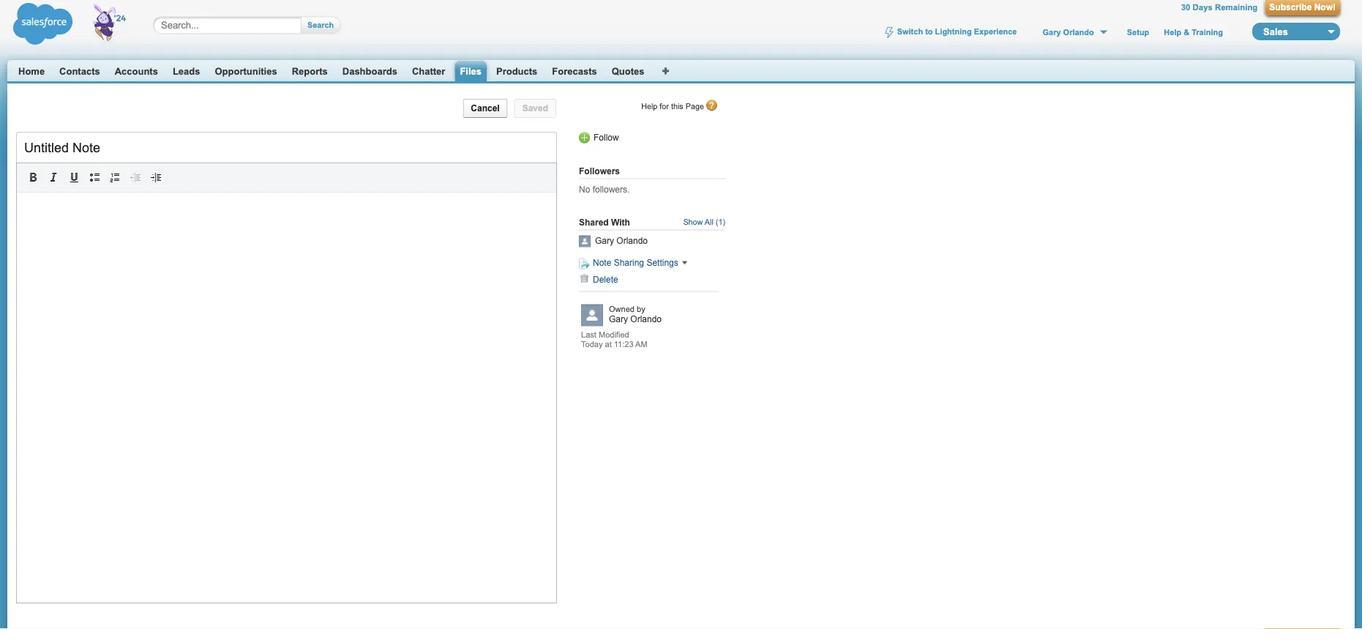 Task type: describe. For each thing, give the bounding box(es) containing it.
shared with
[[579, 217, 631, 227]]

all
[[705, 218, 714, 227]]

files link
[[460, 66, 482, 77]]

chatter link
[[412, 66, 446, 77]]

training
[[1192, 27, 1224, 37]]

no
[[579, 184, 591, 194]]

forecasts link
[[552, 66, 597, 77]]

remaining
[[1216, 3, 1258, 12]]

setup link
[[1128, 27, 1150, 37]]

show
[[684, 218, 703, 227]]

leads link
[[173, 66, 200, 77]]

increase indent image
[[150, 171, 162, 183]]

follow this file to receive updates in your feed. image
[[579, 132, 590, 143]]

gary orlando image
[[579, 236, 591, 247]]

opportunities link
[[215, 66, 277, 77]]

note
[[593, 258, 612, 267]]

opportunities
[[215, 66, 277, 77]]

gary orlando image
[[582, 304, 603, 326]]

Search... text field
[[161, 19, 287, 31]]

30 days remaining link
[[1182, 3, 1258, 12]]

days
[[1194, 3, 1213, 12]]

dashboards
[[343, 66, 398, 77]]

decrease indent image
[[130, 171, 141, 183]]

orlando inside "owned by gary orlando last modified today at 11:23 am"
[[631, 314, 662, 324]]

note sharing settings
[[593, 258, 679, 267]]

contacts
[[59, 66, 100, 77]]

owned
[[609, 304, 635, 314]]

switch to lightning experience link
[[885, 27, 1018, 39]]

by
[[637, 304, 646, 314]]

sales
[[1264, 26, 1289, 37]]

switch to lightning experience
[[898, 27, 1018, 37]]

dashboards link
[[343, 66, 398, 77]]

shared
[[579, 217, 609, 227]]

1 horizontal spatial gary orlando
[[1043, 27, 1095, 37]]

follow link
[[594, 133, 619, 143]]

gary orlando link for delete "link"
[[609, 314, 662, 324]]

0 horizontal spatial gary orlando
[[595, 236, 648, 245]]

home
[[18, 66, 45, 77]]

quotes link
[[612, 66, 645, 77]]

lightning
[[936, 27, 972, 37]]

products
[[497, 66, 538, 77]]

note sharing settings link
[[579, 258, 689, 271]]

leads
[[173, 66, 200, 77]]

show all (1) link
[[684, 215, 726, 230]]

accounts link
[[115, 66, 158, 77]]

switch
[[898, 27, 924, 37]]

help & training link
[[1165, 27, 1224, 37]]

to
[[926, 27, 933, 37]]

delete link
[[579, 274, 619, 288]]

quotes
[[612, 66, 645, 77]]

settings
[[647, 258, 679, 267]]

owned by gary orlando last modified today at 11:23 am
[[582, 304, 662, 349]]

home link
[[18, 66, 45, 77]]

sharing
[[614, 258, 645, 267]]

30
[[1182, 3, 1191, 12]]



Task type: vqa. For each thing, say whether or not it's contained in the screenshot.
Final
no



Task type: locate. For each thing, give the bounding box(es) containing it.
am
[[636, 340, 648, 349]]

1 vertical spatial orlando
[[617, 236, 648, 245]]

help & training
[[1165, 27, 1224, 37]]

show all (1)
[[684, 218, 726, 227]]

orlando
[[1064, 27, 1095, 37], [617, 236, 648, 245], [631, 314, 662, 324]]

contacts link
[[59, 66, 100, 77]]

1 vertical spatial gary orlando link
[[609, 314, 662, 324]]

follow
[[594, 133, 619, 143]]

last
[[582, 330, 597, 339]]

None search field
[[138, 0, 351, 51]]

0 vertical spatial help
[[1165, 27, 1182, 37]]

underline (⌘+u) image
[[68, 171, 80, 183]]

help for help & training
[[1165, 27, 1182, 37]]

gary orlando link down with at left
[[595, 236, 648, 245]]

0 horizontal spatial help
[[642, 102, 658, 111]]

with
[[612, 217, 631, 227]]

chatter
[[412, 66, 446, 77]]

1 horizontal spatial help
[[1165, 27, 1182, 37]]

gary down owned
[[609, 314, 628, 324]]

30 days remaining
[[1182, 3, 1258, 12]]

2 vertical spatial orlando
[[631, 314, 662, 324]]

0 vertical spatial gary orlando link
[[595, 236, 648, 245]]

0 vertical spatial orlando
[[1064, 27, 1095, 37]]

help left for on the top of the page
[[642, 102, 658, 111]]

gary down the shared with
[[595, 236, 614, 245]]

gary
[[1043, 27, 1062, 37], [595, 236, 614, 245], [609, 314, 628, 324]]

reports
[[292, 66, 328, 77]]

gary orlando down with at left
[[595, 236, 648, 245]]

reports link
[[292, 66, 328, 77]]

gary orlando link for follow link
[[595, 236, 648, 245]]

insert/remove numbered list image
[[109, 171, 121, 183]]

2 vertical spatial gary
[[609, 314, 628, 324]]

for
[[660, 102, 669, 111]]

all tabs image
[[662, 66, 671, 74]]

accounts
[[115, 66, 158, 77]]

1 vertical spatial help
[[642, 102, 658, 111]]

this
[[672, 102, 684, 111]]

orlando down with at left
[[617, 236, 648, 245]]

italic (⌘+i) image
[[48, 171, 59, 183]]

orlando left setup
[[1064, 27, 1095, 37]]

gary orlando link down by
[[609, 314, 662, 324]]

salesforce.com image
[[10, 0, 138, 48]]

gary orlando
[[1043, 27, 1095, 37], [595, 236, 648, 245]]

setup
[[1128, 27, 1150, 37]]

bold (⌘+b) image
[[27, 171, 39, 183]]

0 vertical spatial gary orlando
[[1043, 27, 1095, 37]]

(1)
[[716, 218, 726, 227]]

help inside "help for this page" link
[[642, 102, 658, 111]]

page
[[686, 102, 705, 111]]

followers.
[[593, 184, 630, 194]]

insert/remove bulleted list image
[[89, 171, 100, 183]]

gary inside "owned by gary orlando last modified today at 11:23 am"
[[609, 314, 628, 324]]

&
[[1184, 27, 1190, 37]]

gary orlando link
[[595, 236, 648, 245], [609, 314, 662, 324]]

modified
[[599, 330, 630, 339]]

products link
[[497, 66, 538, 77]]

help
[[1165, 27, 1182, 37], [642, 102, 658, 111]]

help left &
[[1165, 27, 1182, 37]]

at
[[605, 340, 612, 349]]

followers
[[579, 166, 620, 176]]

help for help for this page
[[642, 102, 658, 111]]

forecasts
[[552, 66, 597, 77]]

delete
[[593, 274, 619, 284]]

gary orlando left setup
[[1043, 27, 1095, 37]]

None button
[[1266, 0, 1341, 15], [302, 16, 334, 34], [463, 99, 508, 118], [515, 99, 557, 118], [1266, 0, 1341, 15], [302, 16, 334, 34], [463, 99, 508, 118], [515, 99, 557, 118]]

orlando down by
[[631, 314, 662, 324]]

no followers.
[[579, 184, 630, 194]]

today
[[582, 340, 603, 349]]

gary right experience
[[1043, 27, 1062, 37]]

11:23
[[614, 340, 634, 349]]

1 vertical spatial gary orlando
[[595, 236, 648, 245]]

None text field
[[16, 132, 557, 163]]

group
[[23, 168, 171, 190]]

1 vertical spatial gary
[[595, 236, 614, 245]]

experience
[[975, 27, 1018, 37]]

help inside help & training link
[[1165, 27, 1182, 37]]

help for this page (new window) image
[[707, 100, 718, 111]]

files
[[460, 66, 482, 77]]

0 vertical spatial gary
[[1043, 27, 1062, 37]]

help for this page link
[[642, 100, 726, 111]]

help for this page
[[642, 102, 705, 111]]



